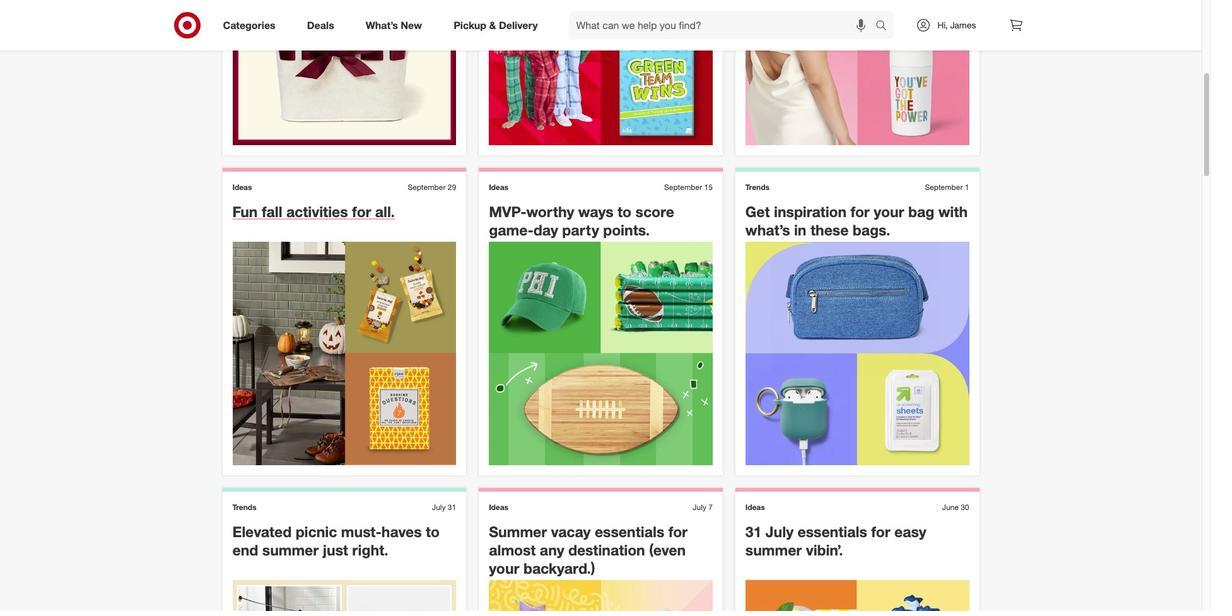 Task type: describe. For each thing, give the bounding box(es) containing it.
right.
[[352, 541, 389, 559]]

fall
[[262, 203, 283, 220]]

31 july essentials for easy summer vibin'.
[[746, 523, 927, 559]]

september for bag
[[926, 182, 964, 192]]

make happy memories with gift ideas the whole family can enjoy. image
[[489, 0, 713, 145]]

worthy
[[527, 203, 575, 220]]

0 horizontal spatial 31
[[448, 503, 456, 512]]

vibin'.
[[807, 541, 844, 559]]

get inspiration for your bag ﻿﻿with what's in these bags.
[[746, 203, 968, 238]]

31 inside 31 july essentials for easy summer vibin'.
[[746, 523, 762, 541]]

bag
[[909, 203, 935, 220]]

september 15
[[665, 182, 713, 192]]

for for fun fall activities for all.
[[352, 203, 371, 220]]

get
[[746, 203, 770, 220]]

just
[[323, 541, 348, 559]]

essentials for destination
[[595, 523, 665, 541]]

day
[[534, 221, 559, 238]]

hi, james
[[938, 20, 977, 30]]

must-
[[341, 523, 382, 541]]

june 30
[[943, 503, 970, 512]]

summer inside elevated picnic must-haves to end summer just right.
[[262, 541, 319, 559]]

search
[[871, 20, 901, 33]]

get inspiration for your bag ﻿﻿with what's in these bags. image
[[746, 241, 970, 465]]

hi,
[[938, 20, 948, 30]]

elevated picnic must-haves to end summer just right.
[[233, 523, 440, 559]]

any
[[540, 541, 565, 559]]

to inside elevated picnic must-haves to end summer just right.
[[426, 523, 440, 541]]

july inside 31 july essentials for easy summer vibin'.
[[766, 523, 794, 541]]

﻿﻿with
[[939, 203, 968, 220]]

september 29
[[408, 182, 456, 192]]

new
[[401, 19, 422, 31]]

mvp-
[[489, 203, 527, 220]]

for inside get inspiration for your bag ﻿﻿with what's in these bags.
[[851, 203, 870, 220]]

ideas for 31
[[746, 503, 765, 512]]

summer inside 31 july essentials for easy summer vibin'.
[[746, 541, 802, 559]]

your inside get inspiration for your bag ﻿﻿with what's in these bags.
[[874, 203, 905, 220]]

for for summer vacay essentials for almost any destination (even your backyard.)
[[669, 523, 688, 541]]

trends for get inspiration for your bag ﻿﻿with what's in these bags.
[[746, 182, 770, 192]]

summer vacay essentials for almost any destination (even your backyard.) image
[[489, 580, 713, 611]]

mvp-worthy ways to score game-day party points. image
[[489, 241, 713, 465]]

&
[[490, 19, 496, 31]]

backyard.)
[[524, 559, 596, 577]]

activities
[[287, 203, 348, 220]]

(even
[[650, 541, 686, 559]]

elevated picnic must-haves to end summer just right. image
[[233, 580, 456, 611]]

end
[[233, 541, 258, 559]]

vacay
[[551, 523, 591, 541]]

bags.
[[853, 221, 891, 238]]

categories
[[223, 19, 276, 31]]

destination
[[569, 541, 646, 559]]

july 7
[[693, 503, 713, 512]]

7
[[709, 503, 713, 512]]



Task type: vqa. For each thing, say whether or not it's contained in the screenshot.
to
yes



Task type: locate. For each thing, give the bounding box(es) containing it.
to
[[618, 203, 632, 220], [426, 523, 440, 541]]

categories link
[[212, 11, 291, 39]]

easy
[[895, 523, 927, 541]]

july for summer vacay essentials for almost any destination (even your backyard.)
[[693, 503, 707, 512]]

almost
[[489, 541, 536, 559]]

for up the (even
[[669, 523, 688, 541]]

essentials for vibin'.
[[798, 523, 868, 541]]

for inside 31 july essentials for easy summer vibin'.
[[872, 523, 891, 541]]

0 vertical spatial trends
[[746, 182, 770, 192]]

your up bags.
[[874, 203, 905, 220]]

picnic
[[296, 523, 337, 541]]

what's new link
[[355, 11, 438, 39]]

ways
[[579, 203, 614, 220]]

delivery
[[499, 19, 538, 31]]

ideas for mvp-
[[489, 182, 509, 192]]

fun fall activities for all.
[[233, 203, 395, 220]]

1 vertical spatial 31
[[746, 523, 762, 541]]

points.
[[604, 221, 650, 238]]

june
[[943, 503, 959, 512]]

what's
[[366, 19, 398, 31]]

all.
[[375, 203, 395, 220]]

burr baskets—a joyful surprise you can make & gift to anyone. image
[[233, 0, 456, 145]]

1 horizontal spatial essentials
[[798, 523, 868, 541]]

trends up get
[[746, 182, 770, 192]]

2 summer from the left
[[746, 541, 802, 559]]

james
[[951, 20, 977, 30]]

what's new
[[366, 19, 422, 31]]

your inside "summer vacay essentials for almost any destination (even your backyard.)"
[[489, 559, 520, 577]]

september left 15
[[665, 182, 703, 192]]

september left '1'
[[926, 182, 964, 192]]

2 september from the left
[[665, 182, 703, 192]]

essentials
[[595, 523, 665, 541], [798, 523, 868, 541]]

for
[[352, 203, 371, 220], [851, 203, 870, 220], [669, 523, 688, 541], [872, 523, 891, 541]]

trends
[[746, 182, 770, 192], [233, 503, 257, 512]]

for up bags.
[[851, 203, 870, 220]]

2 essentials from the left
[[798, 523, 868, 541]]

1 horizontal spatial your
[[874, 203, 905, 220]]

ideas for summer
[[489, 503, 509, 512]]

29
[[448, 182, 456, 192]]

for left easy
[[872, 523, 891, 541]]

1 vertical spatial your
[[489, 559, 520, 577]]

essentials up vibin'.
[[798, 523, 868, 541]]

1 horizontal spatial 31
[[746, 523, 762, 541]]

for inside "summer vacay essentials for almost any destination (even your backyard.)"
[[669, 523, 688, 541]]

elevated
[[233, 523, 292, 541]]

summer left vibin'.
[[746, 541, 802, 559]]

essentials up destination
[[595, 523, 665, 541]]

summer
[[489, 523, 547, 541]]

ideas
[[233, 182, 252, 192], [489, 182, 509, 192], [489, 503, 509, 512], [746, 503, 765, 512]]

your
[[874, 203, 905, 220], [489, 559, 520, 577]]

july for elevated picnic must-haves to end summer just right.
[[432, 503, 446, 512]]

inspiration
[[775, 203, 847, 220]]

3 september from the left
[[926, 182, 964, 192]]

1 horizontal spatial july
[[693, 503, 707, 512]]

1 september from the left
[[408, 182, 446, 192]]

1 horizontal spatial to
[[618, 203, 632, 220]]

game-
[[489, 221, 534, 238]]

0 horizontal spatial your
[[489, 559, 520, 577]]

15
[[705, 182, 713, 192]]

mvp-worthy ways to score game-day party points.
[[489, 203, 675, 238]]

these
[[811, 221, 849, 238]]

to inside mvp-worthy ways to score game-day party points.
[[618, 203, 632, 220]]

fun fall activities for all. image
[[233, 241, 456, 465]]

your down almost
[[489, 559, 520, 577]]

1 summer from the left
[[262, 541, 319, 559]]

1 horizontal spatial september
[[665, 182, 703, 192]]

1 vertical spatial to
[[426, 523, 440, 541]]

1 vertical spatial trends
[[233, 503, 257, 512]]

september left 29
[[408, 182, 446, 192]]

party
[[563, 221, 600, 238]]

1 essentials from the left
[[595, 523, 665, 541]]

0 horizontal spatial july
[[432, 503, 446, 512]]

2 horizontal spatial july
[[766, 523, 794, 541]]

deals link
[[297, 11, 350, 39]]

ideas right 7
[[746, 503, 765, 512]]

essentials inside 31 july essentials for easy summer vibin'.
[[798, 523, 868, 541]]

0 horizontal spatial summer
[[262, 541, 319, 559]]

september for score
[[665, 182, 703, 192]]

0 horizontal spatial essentials
[[595, 523, 665, 541]]

ideas up 'summer'
[[489, 503, 509, 512]]

to down july 31
[[426, 523, 440, 541]]

pickup & delivery link
[[443, 11, 554, 39]]

fun
[[233, 203, 258, 220]]

31 july essentials for easy summer vibin'. image
[[746, 580, 970, 611]]

july 31
[[432, 503, 456, 512]]

for left all.
[[352, 203, 371, 220]]

haves
[[382, 523, 422, 541]]

1 horizontal spatial trends
[[746, 182, 770, 192]]

to up points.
[[618, 203, 632, 220]]

summer vacay essentials for almost any destination (even your backyard.)
[[489, 523, 688, 577]]

deals
[[307, 19, 334, 31]]

pickup
[[454, 19, 487, 31]]

for for 31 july essentials for easy summer vibin'.
[[872, 523, 891, 541]]

31
[[448, 503, 456, 512], [746, 523, 762, 541]]

pickup & delivery
[[454, 19, 538, 31]]

What can we help you find? suggestions appear below search field
[[569, 11, 879, 39]]

september
[[408, 182, 446, 192], [665, 182, 703, 192], [926, 182, 964, 192]]

summer
[[262, 541, 319, 559], [746, 541, 802, 559]]

0 horizontal spatial to
[[426, 523, 440, 541]]

ideas up mvp- in the top of the page
[[489, 182, 509, 192]]

what's
[[746, 221, 791, 238]]

30
[[961, 503, 970, 512]]

summer down 'picnic'
[[262, 541, 319, 559]]

trends for elevated picnic must-haves to end summer just right.
[[233, 503, 257, 512]]

0 horizontal spatial september
[[408, 182, 446, 192]]

september for all.
[[408, 182, 446, 192]]

ideas for fun
[[233, 182, 252, 192]]

september 1
[[926, 182, 970, 192]]

1
[[966, 182, 970, 192]]

ideas up fun
[[233, 182, 252, 192]]

0 vertical spatial 31
[[448, 503, 456, 512]]

0 vertical spatial to
[[618, 203, 632, 220]]

essentials inside "summer vacay essentials for almost any destination (even your backyard.)"
[[595, 523, 665, 541]]

in
[[795, 221, 807, 238]]

trends up elevated
[[233, 503, 257, 512]]

0 vertical spatial your
[[874, 203, 905, 220]]

score
[[636, 203, 675, 220]]

search button
[[871, 11, 901, 42]]

everything you need to celebrate the magic of girlhood. image
[[746, 0, 970, 145]]

0 horizontal spatial trends
[[233, 503, 257, 512]]

july
[[432, 503, 446, 512], [693, 503, 707, 512], [766, 523, 794, 541]]

2 horizontal spatial september
[[926, 182, 964, 192]]

1 horizontal spatial summer
[[746, 541, 802, 559]]



